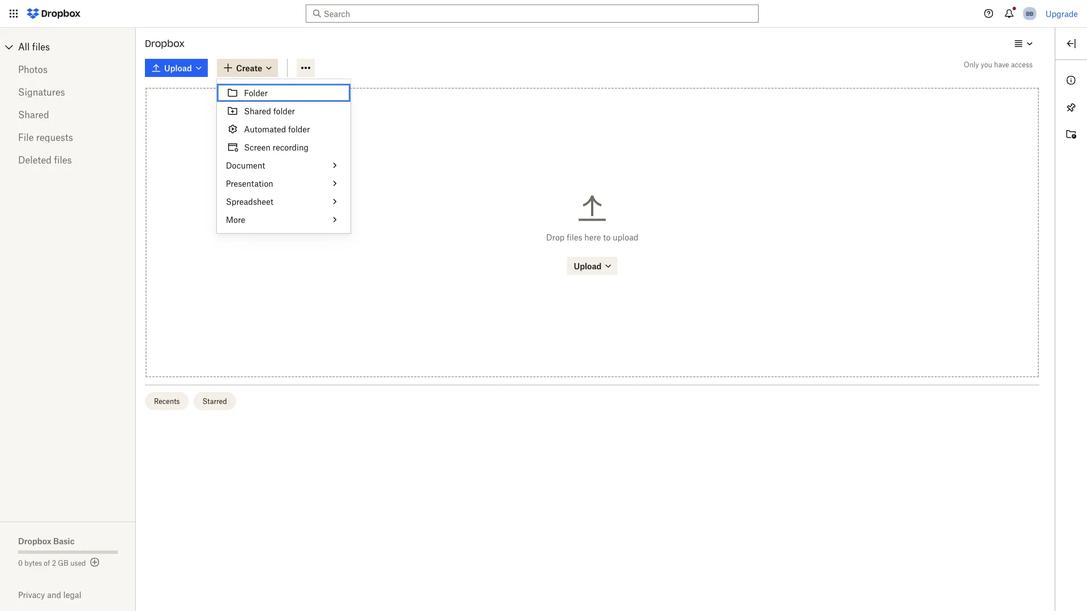 Task type: describe. For each thing, give the bounding box(es) containing it.
recording
[[273, 142, 309, 152]]

screen recording menu item
[[217, 138, 351, 156]]

deleted
[[18, 155, 52, 166]]

gb
[[58, 559, 69, 568]]

only you have access
[[964, 60, 1033, 69]]

folder for shared folder
[[273, 106, 295, 116]]

files for deleted
[[54, 155, 72, 166]]

shared for shared folder
[[244, 106, 271, 116]]

recents
[[154, 397, 180, 406]]

open activity image
[[1065, 128, 1079, 142]]

shared link
[[18, 104, 118, 126]]

more menu item
[[217, 211, 351, 229]]

dropbox for dropbox basic
[[18, 537, 51, 546]]

screen
[[244, 142, 271, 152]]

folder for automated folder
[[288, 124, 310, 134]]

global header element
[[0, 0, 1088, 28]]

drop
[[546, 233, 565, 242]]

deleted files
[[18, 155, 72, 166]]

automated
[[244, 124, 286, 134]]

file requests
[[18, 132, 73, 143]]

photos link
[[18, 58, 118, 81]]

folder menu item
[[217, 84, 351, 102]]

dropbox logo - go to the homepage image
[[23, 5, 84, 23]]

get more space image
[[88, 556, 102, 570]]

open details pane image
[[1065, 37, 1079, 50]]

0 bytes of 2 gb used
[[18, 559, 86, 568]]

privacy
[[18, 591, 45, 600]]

file
[[18, 132, 34, 143]]

document menu item
[[217, 156, 351, 174]]

have
[[995, 60, 1010, 69]]

shared folder
[[244, 106, 295, 116]]

upgrade link
[[1046, 9, 1079, 18]]

here
[[585, 233, 601, 242]]

deleted files link
[[18, 149, 118, 172]]

all files
[[18, 41, 50, 52]]

dropbox for dropbox
[[145, 38, 185, 49]]



Task type: locate. For each thing, give the bounding box(es) containing it.
access
[[1012, 60, 1033, 69]]

spreadsheet menu item
[[217, 193, 351, 211]]

0 horizontal spatial dropbox
[[18, 537, 51, 546]]

document
[[226, 161, 265, 170]]

1 horizontal spatial dropbox
[[145, 38, 185, 49]]

dropbox
[[145, 38, 185, 49], [18, 537, 51, 546]]

1 vertical spatial folder
[[288, 124, 310, 134]]

shared folder menu item
[[217, 102, 351, 120]]

privacy and legal link
[[18, 591, 136, 600]]

1 horizontal spatial files
[[54, 155, 72, 166]]

shared up file
[[18, 109, 49, 120]]

legal
[[63, 591, 81, 600]]

0 vertical spatial folder
[[273, 106, 295, 116]]

only
[[964, 60, 979, 69]]

files left here
[[567, 233, 583, 242]]

open pinned items image
[[1065, 101, 1079, 114]]

privacy and legal
[[18, 591, 81, 600]]

2 horizontal spatial files
[[567, 233, 583, 242]]

screen recording
[[244, 142, 309, 152]]

files inside 'all files' link
[[32, 41, 50, 52]]

0 horizontal spatial shared
[[18, 109, 49, 120]]

presentation
[[226, 179, 273, 188]]

dropbox basic
[[18, 537, 75, 546]]

presentation menu item
[[217, 174, 351, 193]]

starred button
[[194, 393, 236, 411]]

folder inside menu item
[[273, 106, 295, 116]]

used
[[70, 559, 86, 568]]

0 vertical spatial files
[[32, 41, 50, 52]]

of
[[44, 559, 50, 568]]

folder inside "menu item"
[[288, 124, 310, 134]]

files for drop
[[567, 233, 583, 242]]

folder
[[244, 88, 268, 98]]

all files link
[[18, 38, 136, 56]]

signatures link
[[18, 81, 118, 104]]

to
[[603, 233, 611, 242]]

1 vertical spatial files
[[54, 155, 72, 166]]

2 vertical spatial files
[[567, 233, 583, 242]]

1 vertical spatial dropbox
[[18, 537, 51, 546]]

files inside deleted files link
[[54, 155, 72, 166]]

bytes
[[25, 559, 42, 568]]

photos
[[18, 64, 48, 75]]

and
[[47, 591, 61, 600]]

folder down folder menu item in the left top of the page
[[273, 106, 295, 116]]

folder
[[273, 106, 295, 116], [288, 124, 310, 134]]

folder up recording
[[288, 124, 310, 134]]

file requests link
[[18, 126, 118, 149]]

2
[[52, 559, 56, 568]]

spreadsheet
[[226, 197, 274, 206]]

drop files here to upload
[[546, 233, 639, 242]]

automated folder menu item
[[217, 120, 351, 138]]

starred
[[203, 397, 227, 406]]

0 horizontal spatial files
[[32, 41, 50, 52]]

0
[[18, 559, 23, 568]]

automated folder
[[244, 124, 310, 134]]

files for all
[[32, 41, 50, 52]]

shared down folder
[[244, 106, 271, 116]]

upload
[[613, 233, 639, 242]]

0 vertical spatial dropbox
[[145, 38, 185, 49]]

all
[[18, 41, 30, 52]]

1 horizontal spatial shared
[[244, 106, 271, 116]]

you
[[981, 60, 993, 69]]

upgrade
[[1046, 9, 1079, 18]]

requests
[[36, 132, 73, 143]]

files right all
[[32, 41, 50, 52]]

shared for shared
[[18, 109, 49, 120]]

files
[[32, 41, 50, 52], [54, 155, 72, 166], [567, 233, 583, 242]]

shared
[[244, 106, 271, 116], [18, 109, 49, 120]]

shared inside "shared folder" menu item
[[244, 106, 271, 116]]

signatures
[[18, 87, 65, 98]]

open information panel image
[[1065, 74, 1079, 87]]

basic
[[53, 537, 75, 546]]

more
[[226, 215, 245, 225]]

recents button
[[145, 393, 189, 411]]

shared inside the "shared" link
[[18, 109, 49, 120]]

files down file requests link
[[54, 155, 72, 166]]



Task type: vqa. For each thing, say whether or not it's contained in the screenshot.
LEGAL
yes



